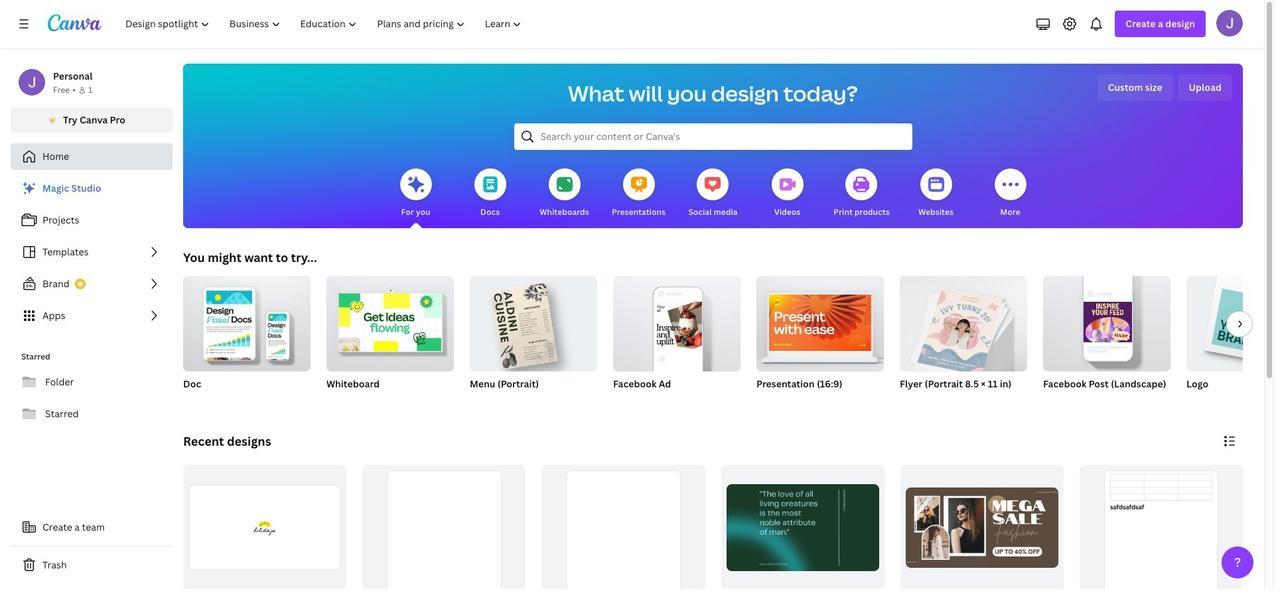 Task type: vqa. For each thing, say whether or not it's contained in the screenshot.
1
no



Task type: locate. For each thing, give the bounding box(es) containing it.
list
[[11, 175, 173, 329]]

group
[[183, 271, 311, 408], [183, 271, 311, 372], [327, 271, 454, 408], [327, 271, 454, 372], [470, 271, 597, 408], [470, 271, 597, 372], [613, 271, 741, 408], [613, 271, 741, 372], [1043, 271, 1171, 408], [1043, 271, 1171, 372], [757, 276, 884, 408], [900, 276, 1027, 408], [1187, 276, 1274, 408], [1187, 276, 1274, 372], [183, 465, 347, 589], [362, 465, 526, 589], [542, 465, 705, 589], [900, 465, 1064, 589], [1080, 465, 1243, 589]]

None search field
[[514, 123, 912, 150]]

top level navigation element
[[117, 11, 533, 37]]



Task type: describe. For each thing, give the bounding box(es) containing it.
jacob simon image
[[1217, 10, 1243, 37]]

Search search field
[[541, 124, 886, 149]]



